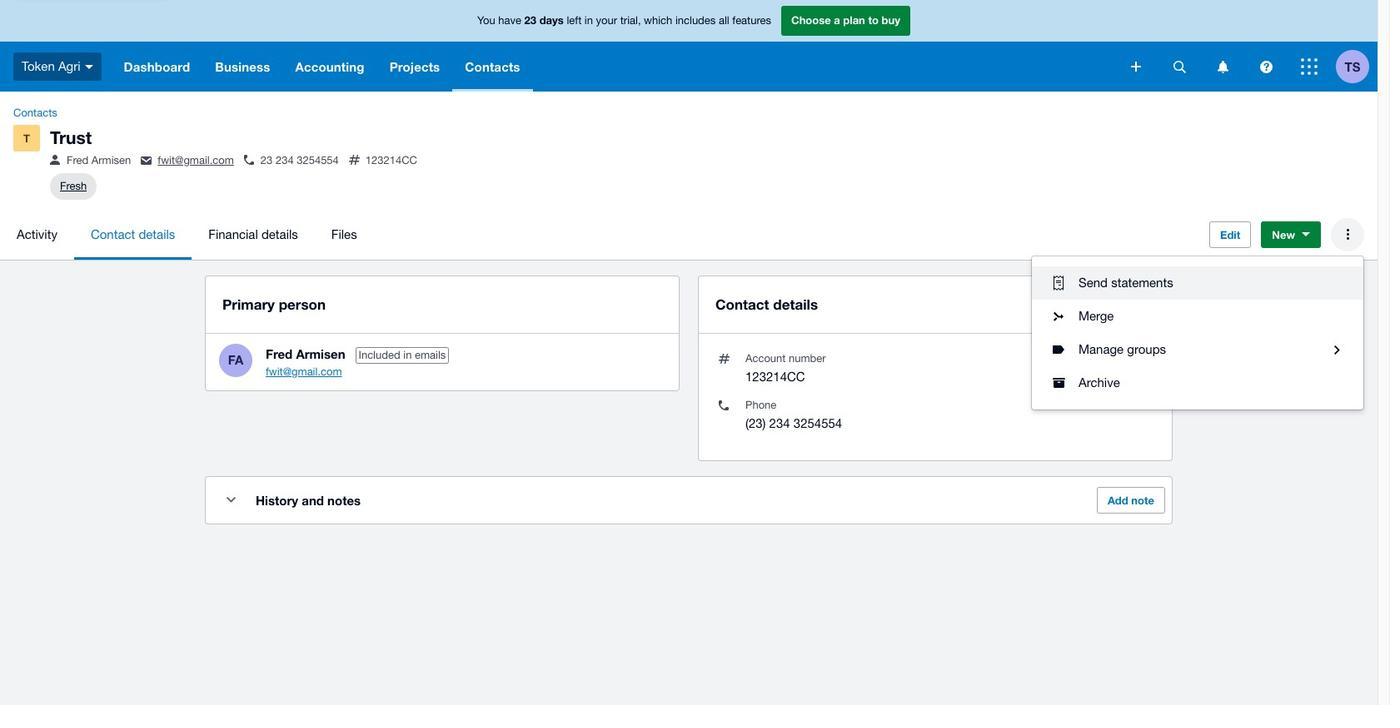 Task type: vqa. For each thing, say whether or not it's contained in the screenshot.
after to the bottom
no



Task type: describe. For each thing, give the bounding box(es) containing it.
23 234 3254554
[[261, 154, 339, 167]]

files button
[[315, 210, 374, 260]]

merge
[[1079, 309, 1114, 323]]

t
[[23, 132, 30, 145]]

toggle image
[[226, 498, 235, 503]]

groups
[[1128, 342, 1167, 356]]

0 horizontal spatial 3254554
[[297, 154, 339, 167]]

person
[[279, 295, 326, 313]]

manage groups
[[1079, 342, 1167, 356]]

list box containing send statements
[[1032, 256, 1364, 410]]

actions menu image
[[1331, 218, 1365, 251]]

choose a plan to buy
[[792, 14, 901, 27]]

primary person image
[[50, 155, 60, 165]]

accounting
[[295, 59, 365, 74]]

days
[[540, 14, 564, 27]]

contacts for contacts dropdown button
[[465, 59, 520, 74]]

your
[[596, 14, 617, 27]]

plan
[[843, 14, 866, 27]]

0 vertical spatial 123214cc
[[366, 154, 417, 167]]

account number image
[[349, 155, 360, 165]]

0 horizontal spatial in
[[403, 349, 412, 361]]

business button
[[203, 42, 283, 92]]

have
[[498, 14, 522, 27]]

contact inside button
[[91, 227, 135, 241]]

add
[[1108, 494, 1129, 507]]

dashboard link
[[111, 42, 203, 92]]

trust
[[50, 127, 92, 148]]

a
[[834, 14, 840, 27]]

(23)
[[746, 416, 766, 430]]

0 horizontal spatial armisen
[[92, 154, 131, 167]]

which
[[644, 14, 673, 27]]

0 horizontal spatial svg image
[[1218, 60, 1229, 73]]

archive button
[[1032, 366, 1364, 400]]

edit
[[1221, 228, 1241, 241]]

primary person
[[222, 295, 326, 313]]

business
[[215, 59, 270, 74]]

add note
[[1108, 494, 1155, 507]]

fresh button
[[60, 173, 87, 200]]

123214cc inside account number 123214cc
[[746, 370, 805, 384]]

send
[[1079, 275, 1108, 290]]

manage
[[1079, 342, 1124, 356]]

token agri
[[22, 59, 80, 73]]

0 horizontal spatial fwit@gmail.com link
[[158, 154, 234, 167]]

fresh
[[60, 180, 87, 193]]

statements
[[1112, 275, 1174, 290]]

fwit@gmail.com for fwit@gmail.com link to the left
[[158, 154, 234, 167]]

included
[[359, 349, 400, 361]]

features
[[733, 14, 772, 27]]

you
[[477, 14, 495, 27]]

primary
[[222, 295, 275, 313]]

new
[[1273, 228, 1296, 241]]

note
[[1132, 494, 1155, 507]]

all
[[719, 14, 730, 27]]

archive
[[1079, 375, 1120, 390]]

financial
[[209, 227, 258, 241]]

ts button
[[1336, 42, 1378, 92]]

1 horizontal spatial fwit@gmail.com link
[[266, 365, 342, 378]]

menu containing activity
[[0, 210, 1196, 260]]

3254554 inside phone (23) 234 3254554
[[794, 416, 843, 430]]

0 vertical spatial fred armisen
[[67, 154, 131, 167]]

0 horizontal spatial 234
[[276, 154, 294, 167]]

fa
[[228, 353, 243, 368]]

edit button
[[1210, 221, 1252, 248]]

details for financial details 'button'
[[262, 227, 298, 241]]

left
[[567, 14, 582, 27]]

projects
[[390, 59, 440, 74]]

1 horizontal spatial contact details
[[716, 295, 818, 313]]

1 vertical spatial fred
[[266, 346, 293, 361]]

ts
[[1345, 59, 1361, 74]]

contacts button
[[453, 42, 533, 92]]

send statements
[[1079, 275, 1174, 290]]

included in emails
[[359, 349, 446, 361]]

history and notes
[[256, 493, 361, 508]]



Task type: locate. For each thing, give the bounding box(es) containing it.
1 vertical spatial contacts
[[13, 107, 57, 119]]

you have 23 days left in your trial, which includes all features
[[477, 14, 772, 27]]

0 vertical spatial fred
[[67, 154, 89, 167]]

0 vertical spatial armisen
[[92, 154, 131, 167]]

phone (23) 234 3254554
[[746, 399, 843, 430]]

in inside 'you have 23 days left in your trial, which includes all features'
[[585, 14, 593, 27]]

0 horizontal spatial 123214cc
[[366, 154, 417, 167]]

23 right have
[[525, 14, 537, 27]]

svg image inside token agri popup button
[[85, 65, 93, 69]]

1 horizontal spatial 234
[[770, 416, 790, 430]]

in left emails at the left of the page
[[403, 349, 412, 361]]

2 horizontal spatial details
[[773, 295, 818, 313]]

fwit@gmail.com for the rightmost fwit@gmail.com link
[[266, 365, 342, 378]]

fwit@gmail.com link
[[158, 154, 234, 167], [266, 365, 342, 378]]

0 horizontal spatial contacts
[[13, 107, 57, 119]]

details up number
[[773, 295, 818, 313]]

fred right fa
[[266, 346, 293, 361]]

1 vertical spatial in
[[403, 349, 412, 361]]

buy
[[882, 14, 901, 27]]

3254554 right (23) at the right
[[794, 416, 843, 430]]

financial details
[[209, 227, 298, 241]]

3254554 left account number icon
[[297, 154, 339, 167]]

trial,
[[620, 14, 641, 27]]

0 horizontal spatial fred
[[67, 154, 89, 167]]

agri
[[58, 59, 80, 73]]

in right the 'left'
[[585, 14, 593, 27]]

1 vertical spatial fwit@gmail.com link
[[266, 365, 342, 378]]

contact details down email icon
[[91, 227, 175, 241]]

0 vertical spatial fwit@gmail.com
[[158, 154, 234, 167]]

group
[[1032, 256, 1364, 410]]

token
[[22, 59, 55, 73]]

contacts inside "link"
[[13, 107, 57, 119]]

add note button
[[1097, 487, 1166, 514]]

1 horizontal spatial 3254554
[[794, 416, 843, 430]]

234 right 'phone number' image
[[276, 154, 294, 167]]

0 vertical spatial 23
[[525, 14, 537, 27]]

1 horizontal spatial in
[[585, 14, 593, 27]]

1 vertical spatial fwit@gmail.com
[[266, 365, 342, 378]]

1 horizontal spatial contacts
[[465, 59, 520, 74]]

history
[[256, 493, 298, 508]]

1 horizontal spatial armisen
[[296, 346, 345, 361]]

contacts link
[[7, 105, 64, 122]]

0 vertical spatial 3254554
[[297, 154, 339, 167]]

0 horizontal spatial fwit@gmail.com
[[158, 154, 234, 167]]

1 vertical spatial 3254554
[[794, 416, 843, 430]]

0 horizontal spatial fred armisen
[[67, 154, 131, 167]]

0 vertical spatial in
[[585, 14, 593, 27]]

3254554
[[297, 154, 339, 167], [794, 416, 843, 430]]

phone
[[746, 399, 777, 411]]

1 horizontal spatial fwit@gmail.com
[[266, 365, 342, 378]]

list box
[[1032, 256, 1364, 410]]

0 horizontal spatial contact details
[[91, 227, 175, 241]]

armisen
[[92, 154, 131, 167], [296, 346, 345, 361]]

in
[[585, 14, 593, 27], [403, 349, 412, 361]]

0 vertical spatial contact
[[91, 227, 135, 241]]

new button
[[1262, 221, 1321, 248]]

account
[[746, 352, 786, 365]]

armisen left email icon
[[92, 154, 131, 167]]

contact details up account
[[716, 295, 818, 313]]

123214cc down account
[[746, 370, 805, 384]]

and
[[302, 493, 324, 508]]

includes
[[676, 14, 716, 27]]

details for contact details button
[[139, 227, 175, 241]]

fred armisen
[[67, 154, 131, 167], [266, 346, 345, 361]]

banner containing ts
[[0, 0, 1378, 92]]

fwit@gmail.com link right email icon
[[158, 154, 234, 167]]

23 right 'phone number' image
[[261, 154, 273, 167]]

234 right (23) at the right
[[770, 416, 790, 430]]

fred
[[67, 154, 89, 167], [266, 346, 293, 361]]

0 horizontal spatial 23
[[261, 154, 273, 167]]

account number 123214cc
[[746, 352, 826, 384]]

details inside 'button'
[[262, 227, 298, 241]]

contacts inside dropdown button
[[465, 59, 520, 74]]

details down email icon
[[139, 227, 175, 241]]

fred armisen down the trust
[[67, 154, 131, 167]]

fred armisen down person
[[266, 346, 345, 361]]

choose
[[792, 14, 831, 27]]

1 horizontal spatial details
[[262, 227, 298, 241]]

1 horizontal spatial fred armisen
[[266, 346, 345, 361]]

phone number image
[[244, 155, 254, 165]]

files
[[331, 227, 357, 241]]

banner
[[0, 0, 1378, 92]]

1 vertical spatial armisen
[[296, 346, 345, 361]]

0 vertical spatial contact details
[[91, 227, 175, 241]]

1 vertical spatial 234
[[770, 416, 790, 430]]

details
[[139, 227, 175, 241], [262, 227, 298, 241], [773, 295, 818, 313]]

merge button
[[1032, 300, 1364, 333]]

manage groups button
[[1032, 333, 1364, 366]]

fwit@gmail.com right email icon
[[158, 154, 234, 167]]

contact
[[91, 227, 135, 241], [716, 295, 770, 313]]

activity button
[[0, 210, 74, 260]]

contact up account
[[716, 295, 770, 313]]

accounting button
[[283, 42, 377, 92]]

1 horizontal spatial contact
[[716, 295, 770, 313]]

number
[[789, 352, 826, 365]]

1 horizontal spatial 23
[[525, 14, 537, 27]]

armisen down person
[[296, 346, 345, 361]]

financial details button
[[192, 210, 315, 260]]

toggle button
[[214, 484, 247, 517]]

123214cc right account number icon
[[366, 154, 417, 167]]

send statements button
[[1032, 266, 1364, 300]]

1 vertical spatial contact details
[[716, 295, 818, 313]]

contact details inside button
[[91, 227, 175, 241]]

contacts down the you
[[465, 59, 520, 74]]

contacts for contacts "link"
[[13, 107, 57, 119]]

emails
[[415, 349, 446, 361]]

234 inside phone (23) 234 3254554
[[770, 416, 790, 430]]

123214cc
[[366, 154, 417, 167], [746, 370, 805, 384]]

fwit@gmail.com link down person
[[266, 365, 342, 378]]

svg image
[[1174, 60, 1186, 73], [1260, 60, 1273, 73], [1131, 62, 1141, 72], [85, 65, 93, 69]]

contact right activity
[[91, 227, 135, 241]]

activity
[[17, 227, 57, 241]]

email image
[[141, 156, 152, 165]]

fwit@gmail.com
[[158, 154, 234, 167], [266, 365, 342, 378]]

contacts up t
[[13, 107, 57, 119]]

contact details
[[91, 227, 175, 241], [716, 295, 818, 313]]

1 vertical spatial 23
[[261, 154, 273, 167]]

234
[[276, 154, 294, 167], [770, 416, 790, 430]]

0 vertical spatial fwit@gmail.com link
[[158, 154, 234, 167]]

0 horizontal spatial contact
[[91, 227, 135, 241]]

projects button
[[377, 42, 453, 92]]

1 vertical spatial fred armisen
[[266, 346, 345, 361]]

0 vertical spatial 234
[[276, 154, 294, 167]]

notes
[[328, 493, 361, 508]]

details inside button
[[139, 227, 175, 241]]

dashboard
[[124, 59, 190, 74]]

details right financial
[[262, 227, 298, 241]]

contacts
[[465, 59, 520, 74], [13, 107, 57, 119]]

1 horizontal spatial svg image
[[1301, 58, 1318, 75]]

to
[[869, 14, 879, 27]]

contact details button
[[74, 210, 192, 260]]

group containing send statements
[[1032, 256, 1364, 410]]

menu
[[0, 210, 1196, 260]]

fwit@gmail.com down person
[[266, 365, 342, 378]]

1 vertical spatial contact
[[716, 295, 770, 313]]

1 vertical spatial 123214cc
[[746, 370, 805, 384]]

0 horizontal spatial details
[[139, 227, 175, 241]]

23
[[525, 14, 537, 27], [261, 154, 273, 167]]

token agri button
[[0, 42, 111, 92]]

fred right "primary person" icon
[[67, 154, 89, 167]]

svg image
[[1301, 58, 1318, 75], [1218, 60, 1229, 73]]

1 horizontal spatial fred
[[266, 346, 293, 361]]

1 horizontal spatial 123214cc
[[746, 370, 805, 384]]

0 vertical spatial contacts
[[465, 59, 520, 74]]



